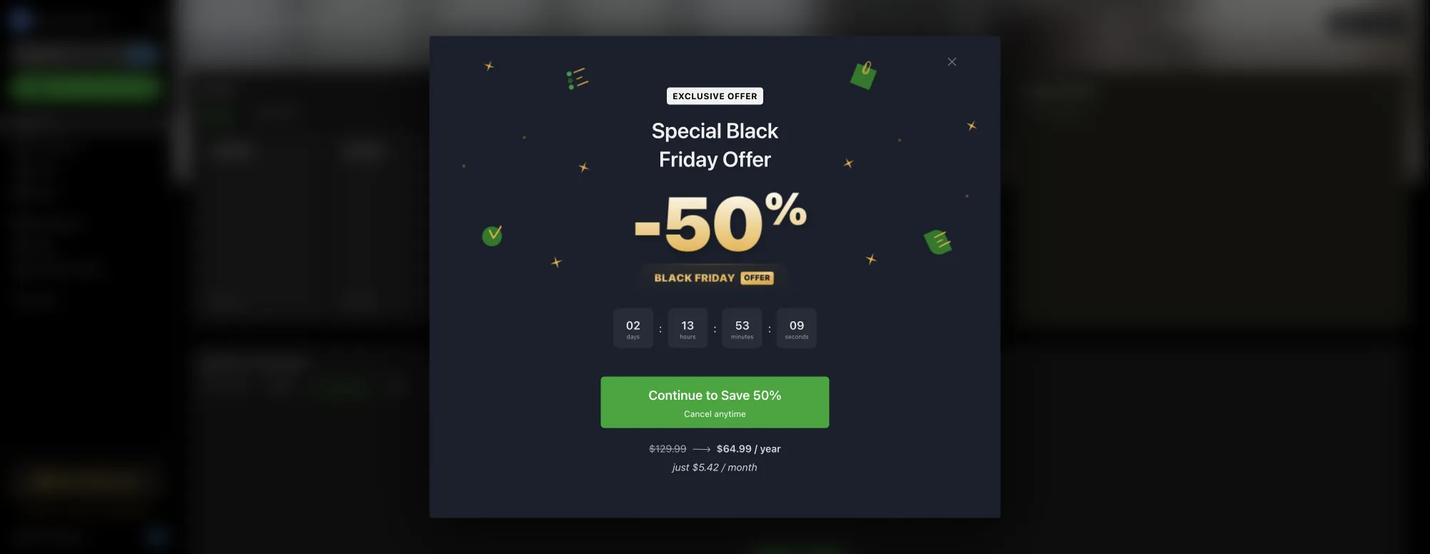 Task type: describe. For each thing, give the bounding box(es) containing it.
50%
[[753, 388, 782, 403]]

month
[[728, 461, 758, 473]]

store
[[643, 502, 671, 515]]

web clips
[[201, 380, 247, 391]]

recent tab
[[201, 105, 233, 120]]

howard!
[[286, 14, 338, 31]]

audio
[[385, 380, 411, 391]]

save
[[721, 388, 750, 403]]

3 : from the left
[[768, 321, 772, 335]]

documents
[[315, 380, 367, 391]]

notes inside notes button
[[201, 84, 234, 96]]

nov 15 button
[[596, 133, 719, 317]]

nov inside button
[[607, 297, 623, 307]]

1 15 from the left
[[231, 297, 240, 307]]

with
[[67, 263, 86, 275]]

1 horizontal spatial /
[[755, 443, 758, 455]]

pad
[[1075, 85, 1095, 96]]

minutes
[[732, 334, 754, 340]]

2 nov 15 from the left
[[344, 297, 372, 307]]

nov 15 inside nov 15 button
[[607, 297, 635, 307]]

keeping.
[[910, 502, 954, 515]]

in
[[59, 507, 68, 515]]

safe
[[885, 502, 907, 515]]

cancel
[[684, 409, 712, 419]]

$5.42
[[692, 461, 719, 473]]

year
[[760, 443, 781, 455]]

2 15 from the left
[[363, 297, 372, 307]]

02d:13h:53m:09s
[[71, 507, 149, 515]]

tasks button
[[0, 181, 171, 204]]

just $5.42 / month
[[673, 461, 758, 473]]

recently captured
[[201, 358, 308, 370]]

images
[[264, 380, 298, 391]]

expires in 02d:13h:53m:09s
[[22, 507, 149, 515]]

captured
[[254, 358, 308, 370]]

untitled inside untitled button
[[870, 145, 909, 156]]

recently
[[201, 358, 251, 370]]

upcoming
[[739, 145, 788, 156]]

recent
[[201, 105, 233, 117]]

images tab
[[264, 380, 298, 394]]

13
[[682, 319, 694, 332]]

22,
[[1271, 18, 1284, 28]]

$64.99
[[717, 443, 752, 455]]

black inside popup button
[[52, 475, 79, 487]]

recently captured button
[[198, 356, 308, 373]]

1 : from the left
[[659, 321, 662, 335]]

shared with me link
[[0, 258, 171, 281]]

scratch pad
[[1025, 85, 1095, 96]]

continue
[[649, 388, 703, 403]]

2 nov from the left
[[344, 297, 360, 307]]

suggested tab
[[250, 105, 300, 120]]

change
[[739, 160, 774, 172]]

08 seconds
[[786, 319, 809, 340]]

and
[[772, 502, 791, 515]]

notes button
[[198, 81, 251, 99]]

nov 14
[[739, 297, 766, 307]]

customize button
[[1330, 11, 1408, 34]]

trash
[[31, 295, 57, 306]]

notebooks link
[[0, 212, 171, 235]]

continue to save 50% cancel anytime
[[649, 388, 782, 419]]

tab list containing web clips
[[192, 380, 1405, 394]]

08
[[790, 319, 805, 332]]

02 days
[[626, 319, 641, 340]]

just
[[673, 461, 690, 473]]

special black friday offer
[[652, 118, 779, 171]]

documents,
[[707, 502, 769, 515]]

scratch
[[1025, 85, 1072, 96]]

emails tab
[[428, 380, 458, 394]]

trash link
[[0, 289, 171, 312]]

customize
[[1355, 17, 1402, 28]]

emails
[[428, 380, 458, 391]]

tree containing home
[[0, 112, 171, 451]]

tags
[[32, 241, 54, 252]]

scratch pad button
[[1023, 82, 1095, 99]]

tasks
[[31, 186, 57, 198]]

53
[[736, 319, 750, 332]]

tags button
[[0, 235, 171, 258]]

good
[[189, 14, 224, 31]]

friday inside popup button
[[81, 475, 112, 487]]

web clips tab
[[201, 380, 247, 394]]

wednesday, november 22, 2023
[[1164, 18, 1308, 28]]

days
[[627, 334, 640, 340]]



Task type: locate. For each thing, give the bounding box(es) containing it.
november
[[1221, 18, 1269, 28]]

black up upcoming
[[726, 118, 779, 143]]

for
[[868, 502, 882, 515]]

notes inside notes link
[[31, 163, 59, 175]]

/
[[755, 443, 758, 455], [722, 461, 726, 473]]

upcoming project change the format
[[739, 145, 825, 172]]

clips
[[224, 380, 247, 391]]

14
[[757, 297, 766, 307]]

me
[[89, 263, 103, 275]]

0 vertical spatial friday
[[659, 146, 718, 171]]

15
[[231, 297, 240, 307], [363, 297, 372, 307], [626, 297, 635, 307]]

tree
[[0, 112, 171, 451]]

0 horizontal spatial 15
[[231, 297, 240, 307]]

1 vertical spatial tab list
[[192, 380, 1405, 394]]

1 horizontal spatial untitled
[[344, 145, 383, 156]]

suggested
[[250, 105, 300, 117]]

1 vertical spatial black
[[52, 475, 79, 487]]

0 vertical spatial /
[[755, 443, 758, 455]]

notes up recent
[[201, 84, 234, 96]]

morning,
[[227, 14, 282, 31]]

nov
[[213, 297, 229, 307], [344, 297, 360, 307], [607, 297, 623, 307], [739, 297, 755, 307]]

0 vertical spatial tab list
[[192, 105, 993, 120]]

untitled button
[[859, 133, 982, 317]]

3 15 from the left
[[626, 297, 635, 307]]

friday down special
[[659, 146, 718, 171]]

presentations
[[794, 502, 865, 515]]

Start writing… text field
[[1025, 106, 1407, 315]]

1 tab list from the top
[[192, 105, 993, 120]]

2 untitled from the left
[[344, 145, 383, 156]]

1 horizontal spatial :
[[714, 321, 717, 335]]

15 inside nov 15 button
[[626, 297, 635, 307]]

audio tab
[[385, 380, 411, 394]]

good morning, howard!
[[189, 14, 338, 31]]

1 horizontal spatial black
[[726, 118, 779, 143]]

1 vertical spatial /
[[722, 461, 726, 473]]

new
[[31, 82, 52, 94]]

0 horizontal spatial friday
[[81, 475, 112, 487]]

notes up tasks
[[31, 163, 59, 175]]

13 hours
[[680, 319, 696, 340]]

offer
[[728, 91, 758, 101]]

1 horizontal spatial 15
[[363, 297, 372, 307]]

pdfs,
[[674, 502, 704, 515]]

0 vertical spatial black
[[726, 118, 779, 143]]

black up the in
[[52, 475, 79, 487]]

shortcuts
[[32, 141, 77, 152]]

4 nov from the left
[[739, 297, 755, 307]]

exclusive offer
[[673, 91, 758, 101]]

1 vertical spatial friday
[[81, 475, 112, 487]]

to
[[706, 388, 718, 403]]

shared with me
[[31, 263, 103, 275]]

02
[[626, 319, 641, 332]]

black inside special black friday offer
[[726, 118, 779, 143]]

friday left 'offer'
[[81, 475, 112, 487]]

/ right $5.42
[[722, 461, 726, 473]]

Search text field
[[19, 41, 153, 67]]

0 horizontal spatial nov 15
[[213, 297, 240, 307]]

/ left year
[[755, 443, 758, 455]]

special
[[652, 118, 722, 143]]

black friday offer
[[52, 475, 138, 487]]

0 horizontal spatial notes
[[31, 163, 59, 175]]

1 vertical spatial notes
[[31, 163, 59, 175]]

documents tab
[[315, 380, 367, 394]]

3 nov 15 from the left
[[607, 297, 635, 307]]

1 untitled from the left
[[213, 145, 251, 156]]

0 horizontal spatial untitled
[[213, 145, 251, 156]]

None search field
[[19, 41, 153, 67]]

expand notebooks image
[[4, 218, 15, 229]]

3 nov from the left
[[607, 297, 623, 307]]

exclusive
[[673, 91, 725, 101]]

: right 13 hours
[[714, 321, 717, 335]]

project
[[790, 145, 825, 156]]

offer
[[114, 475, 138, 487]]

3 untitled from the left
[[870, 145, 909, 156]]

0 horizontal spatial :
[[659, 321, 662, 335]]

settings image
[[146, 11, 163, 29]]

home
[[31, 118, 59, 129]]

offer
[[723, 146, 772, 171]]

: left 13 hours
[[659, 321, 662, 335]]

the
[[777, 160, 792, 172]]

new button
[[9, 75, 163, 101]]

2 horizontal spatial untitled
[[870, 145, 909, 156]]

0 vertical spatial notes
[[201, 84, 234, 96]]

home link
[[0, 112, 171, 135]]

1 nov from the left
[[213, 297, 229, 307]]

0 horizontal spatial /
[[722, 461, 726, 473]]

: left 08 seconds
[[768, 321, 772, 335]]

wednesday,
[[1164, 18, 1219, 28]]

2 horizontal spatial :
[[768, 321, 772, 335]]

store pdfs, documents, and presentations for safe keeping.
[[643, 502, 954, 515]]

tab list
[[192, 105, 993, 120], [192, 380, 1405, 394]]

53 minutes
[[732, 319, 754, 340]]

2 horizontal spatial nov 15
[[607, 297, 635, 307]]

1 horizontal spatial friday
[[659, 146, 718, 171]]

:
[[659, 321, 662, 335], [714, 321, 717, 335], [768, 321, 772, 335]]

notes link
[[0, 158, 171, 181]]

hours
[[680, 334, 696, 340]]

anytime
[[715, 409, 746, 419]]

1 horizontal spatial nov 15
[[344, 297, 372, 307]]

nov 15
[[213, 297, 240, 307], [344, 297, 372, 307], [607, 297, 635, 307]]

2023
[[1286, 18, 1308, 28]]

notebooks
[[32, 218, 82, 229]]

black friday offer button
[[11, 467, 160, 496]]

shared
[[31, 263, 64, 275]]

friday
[[659, 146, 718, 171], [81, 475, 112, 487]]

$64.99 / year
[[717, 443, 781, 455]]

1 nov 15 from the left
[[213, 297, 240, 307]]

tab list containing recent
[[192, 105, 993, 120]]

2 horizontal spatial 15
[[626, 297, 635, 307]]

2 tab list from the top
[[192, 380, 1405, 394]]

2 : from the left
[[714, 321, 717, 335]]

friday inside special black friday offer
[[659, 146, 718, 171]]

expires
[[22, 507, 57, 515]]

seconds
[[786, 334, 809, 340]]

1 horizontal spatial notes
[[201, 84, 234, 96]]

web
[[201, 380, 221, 391]]

$129.99
[[649, 443, 687, 455]]

shortcuts button
[[0, 135, 171, 158]]

0 horizontal spatial black
[[52, 475, 79, 487]]



Task type: vqa. For each thing, say whether or not it's contained in the screenshot.


